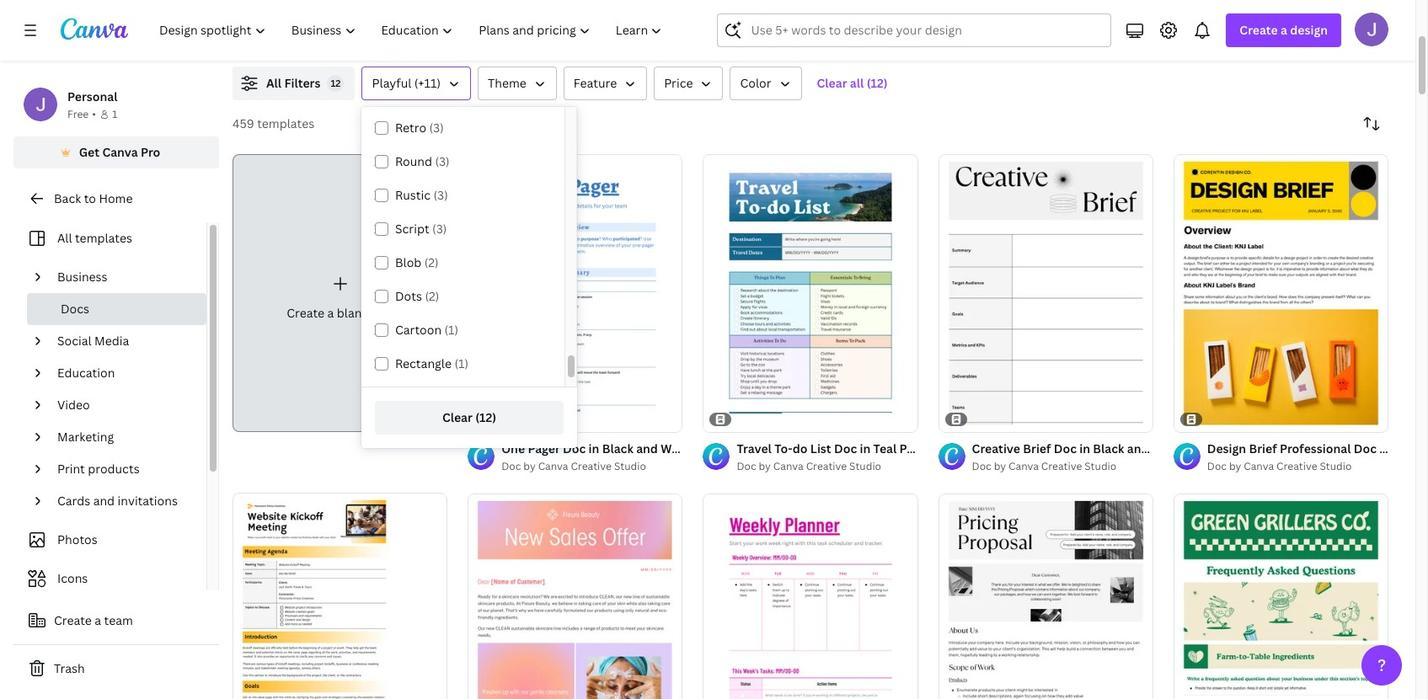 Task type: vqa. For each thing, say whether or not it's contained in the screenshot.
'row'
no



Task type: locate. For each thing, give the bounding box(es) containing it.
marketing link
[[51, 421, 196, 454]]

(3) right round
[[435, 153, 450, 169]]

a
[[1281, 22, 1288, 38], [328, 305, 334, 321], [95, 613, 101, 629]]

playful (+11)
[[372, 75, 441, 91]]

theme
[[488, 75, 527, 91]]

by for weekly planner doc in magenta light pink vibrant professional style image
[[759, 459, 771, 474]]

a for team
[[95, 613, 101, 629]]

doc inside create a blank doc element
[[371, 305, 394, 321]]

0 vertical spatial (12)
[[867, 75, 888, 91]]

0 vertical spatial and
[[1128, 441, 1149, 457]]

a inside dropdown button
[[1281, 22, 1288, 38]]

all templates
[[57, 230, 132, 246]]

all
[[850, 75, 864, 91]]

templates down back to home
[[75, 230, 132, 246]]

business
[[57, 269, 108, 285]]

canva inside button
[[102, 144, 138, 160]]

and inside the creative brief doc in black and white grey editorial style doc by canva creative studio
[[1128, 441, 1149, 457]]

clear down the rectangle (1)
[[442, 410, 473, 426]]

by for business letter professional doc in salmon light blue gradients style image
[[524, 459, 536, 474]]

0 horizontal spatial (12)
[[476, 410, 497, 426]]

0 horizontal spatial all
[[57, 230, 72, 246]]

2 vertical spatial a
[[95, 613, 101, 629]]

2 vertical spatial create
[[54, 613, 92, 629]]

create a team button
[[13, 604, 219, 638]]

a inside button
[[95, 613, 101, 629]]

doc by canva creative studio link for business letter professional doc in salmon light blue gradients style image
[[502, 459, 683, 475]]

(1) right cartoon
[[445, 322, 459, 338]]

1 horizontal spatial clear
[[817, 75, 848, 91]]

back
[[54, 191, 81, 207]]

photos link
[[24, 524, 196, 556]]

education
[[57, 365, 115, 381]]

1 horizontal spatial doc by canva creative studio
[[737, 459, 882, 474]]

doc by canva creative studio
[[502, 459, 646, 474], [737, 459, 882, 474], [1208, 459, 1352, 474]]

pricing proposal professional doc in white black grey sleek monochrome style image
[[939, 494, 1154, 700]]

1 vertical spatial and
[[93, 493, 115, 509]]

dots
[[395, 288, 422, 304]]

2 horizontal spatial a
[[1281, 22, 1288, 38]]

2 doc by canva creative studio from the left
[[737, 459, 882, 474]]

1 doc by canva creative studio link from the left
[[502, 459, 683, 475]]

all
[[266, 75, 282, 91], [57, 230, 72, 246]]

a left team
[[95, 613, 101, 629]]

12
[[331, 77, 341, 89]]

clear
[[817, 75, 848, 91], [442, 410, 473, 426]]

1 vertical spatial templates
[[75, 230, 132, 246]]

create inside button
[[54, 613, 92, 629]]

1 vertical spatial a
[[328, 305, 334, 321]]

0 vertical spatial all
[[266, 75, 282, 91]]

(2)
[[425, 255, 439, 271], [425, 288, 439, 304]]

studio for the food & restaurant faqs doc in green cream yellow bold nostalgia style image
[[1320, 459, 1352, 474]]

(3) for round (3)
[[435, 153, 450, 169]]

(3) right script
[[432, 221, 447, 237]]

1 vertical spatial (12)
[[476, 410, 497, 426]]

theme button
[[478, 67, 557, 100]]

all down back
[[57, 230, 72, 246]]

1 by from the left
[[524, 459, 536, 474]]

1 vertical spatial clear
[[442, 410, 473, 426]]

social
[[57, 333, 92, 349]]

creative for the 'design brief professional doc in yellow black grey bold modern style' image
[[1277, 459, 1318, 474]]

2 horizontal spatial create
[[1240, 22, 1279, 38]]

0 horizontal spatial create
[[54, 613, 92, 629]]

create left design on the right top of page
[[1240, 22, 1279, 38]]

3 doc by canva creative studio from the left
[[1208, 459, 1352, 474]]

None search field
[[718, 13, 1112, 47]]

0 horizontal spatial a
[[95, 613, 101, 629]]

doc by canva creative studio for business letter professional doc in salmon light blue gradients style image
[[502, 459, 646, 474]]

(+11)
[[414, 75, 441, 91]]

(3) right retro
[[430, 120, 444, 136]]

clear left the all at the top right of page
[[817, 75, 848, 91]]

feature button
[[564, 67, 648, 100]]

0 vertical spatial a
[[1281, 22, 1288, 38]]

1 horizontal spatial and
[[1128, 441, 1149, 457]]

0 horizontal spatial doc by canva creative studio
[[502, 459, 646, 474]]

and right cards
[[93, 493, 115, 509]]

food & restaurant faqs doc in green cream yellow bold nostalgia style image
[[1174, 494, 1389, 700]]

3 doc by canva creative studio link from the left
[[972, 459, 1154, 475]]

(3) for script (3)
[[432, 221, 447, 237]]

0 vertical spatial templates
[[257, 115, 315, 131]]

script (3)
[[395, 221, 447, 237]]

1 horizontal spatial a
[[328, 305, 334, 321]]

social media link
[[51, 325, 196, 357]]

(3)
[[430, 120, 444, 136], [435, 153, 450, 169], [434, 187, 448, 203], [432, 221, 447, 237]]

rectangle
[[395, 356, 452, 372]]

templates down all filters at the left top of page
[[257, 115, 315, 131]]

1 vertical spatial create
[[287, 305, 325, 321]]

create left blank
[[287, 305, 325, 321]]

1 studio from the left
[[614, 459, 646, 474]]

(12)
[[867, 75, 888, 91], [476, 410, 497, 426]]

and right black at the bottom right
[[1128, 441, 1149, 457]]

create down icons
[[54, 613, 92, 629]]

creative for the one pager doc in black and white blue light blue classic professional style image
[[571, 459, 612, 474]]

canva
[[102, 144, 138, 160], [538, 459, 569, 474], [774, 459, 804, 474], [1009, 459, 1039, 474], [1244, 459, 1275, 474]]

12 filter options selected element
[[327, 75, 344, 92]]

2 by from the left
[[759, 459, 771, 474]]

(3) for rustic (3)
[[434, 187, 448, 203]]

brief
[[1024, 441, 1052, 457]]

free
[[67, 107, 89, 121]]

blank
[[337, 305, 368, 321]]

video link
[[51, 389, 196, 421]]

Sort by button
[[1355, 107, 1389, 141]]

templates
[[257, 115, 315, 131], [75, 230, 132, 246]]

travel to-do list doc in teal pastel green pastel purple vibrant professional style image
[[703, 154, 918, 433]]

1 horizontal spatial create
[[287, 305, 325, 321]]

retro (3)
[[395, 120, 444, 136]]

0 vertical spatial create
[[1240, 22, 1279, 38]]

1 horizontal spatial all
[[266, 75, 282, 91]]

clear for clear all (12)
[[817, 75, 848, 91]]

cards and invitations link
[[51, 486, 196, 518]]

(2) right dots
[[425, 288, 439, 304]]

a left blank
[[328, 305, 334, 321]]

personal
[[67, 89, 118, 105]]

1 doc by canva creative studio from the left
[[502, 459, 646, 474]]

media
[[94, 333, 129, 349]]

price
[[664, 75, 693, 91]]

3 by from the left
[[994, 459, 1007, 474]]

all filters
[[266, 75, 321, 91]]

(3) right rustic
[[434, 187, 448, 203]]

create for create a team
[[54, 613, 92, 629]]

0 vertical spatial clear
[[817, 75, 848, 91]]

0 vertical spatial (1)
[[445, 322, 459, 338]]

creative
[[972, 441, 1021, 457], [571, 459, 612, 474], [806, 459, 847, 474], [1042, 459, 1083, 474], [1277, 459, 1318, 474]]

2 horizontal spatial doc by canva creative studio
[[1208, 459, 1352, 474]]

print products
[[57, 461, 140, 477]]

by for the food & restaurant faqs doc in green cream yellow bold nostalgia style image
[[1230, 459, 1242, 474]]

2 doc by canva creative studio link from the left
[[737, 459, 918, 475]]

home
[[99, 191, 133, 207]]

team
[[104, 613, 133, 629]]

create a blank doc element
[[233, 154, 448, 433]]

marketing
[[57, 429, 114, 445]]

education link
[[51, 357, 196, 389]]

top level navigation element
[[148, 13, 677, 47]]

4 studio from the left
[[1320, 459, 1352, 474]]

(2) right blob
[[425, 255, 439, 271]]

0 horizontal spatial templates
[[75, 230, 132, 246]]

1 vertical spatial (1)
[[455, 356, 469, 372]]

canva for travel to-do list doc in teal pastel green pastel purple vibrant professional style image
[[774, 459, 804, 474]]

4 by from the left
[[1230, 459, 1242, 474]]

feature
[[574, 75, 617, 91]]

create for create a design
[[1240, 22, 1279, 38]]

(1) right rectangle
[[455, 356, 469, 372]]

canva for the one pager doc in black and white blue light blue classic professional style image
[[538, 459, 569, 474]]

rustic (3)
[[395, 187, 448, 203]]

4 doc by canva creative studio link from the left
[[1208, 459, 1389, 475]]

doc
[[371, 305, 394, 321], [1054, 441, 1077, 457], [502, 459, 521, 474], [737, 459, 757, 474], [972, 459, 992, 474], [1208, 459, 1227, 474]]

create inside dropdown button
[[1240, 22, 1279, 38]]

templates for all templates
[[75, 230, 132, 246]]

photos
[[57, 532, 98, 548]]

1 vertical spatial all
[[57, 230, 72, 246]]

white
[[1152, 441, 1186, 457]]

blob (2)
[[395, 255, 439, 271]]

0 vertical spatial (2)
[[425, 255, 439, 271]]

get
[[79, 144, 100, 160]]

clear (12)
[[442, 410, 497, 426]]

creative for travel to-do list doc in teal pastel green pastel purple vibrant professional style image
[[806, 459, 847, 474]]

all left filters
[[266, 75, 282, 91]]

1 horizontal spatial templates
[[257, 115, 315, 131]]

0 horizontal spatial clear
[[442, 410, 473, 426]]

3 studio from the left
[[1085, 459, 1117, 474]]

(3) for retro (3)
[[430, 120, 444, 136]]

studio for business letter professional doc in salmon light blue gradients style image
[[614, 459, 646, 474]]

(1)
[[445, 322, 459, 338], [455, 356, 469, 372]]

business letter professional doc in salmon light blue gradients style image
[[468, 494, 683, 700]]

free •
[[67, 107, 96, 121]]

doc by canva creative studio link
[[502, 459, 683, 475], [737, 459, 918, 475], [972, 459, 1154, 475], [1208, 459, 1389, 475]]

0 horizontal spatial and
[[93, 493, 115, 509]]

2 studio from the left
[[850, 459, 882, 474]]

a left design on the right top of page
[[1281, 22, 1288, 38]]

1 vertical spatial (2)
[[425, 288, 439, 304]]

create a blank doc link
[[233, 154, 448, 433]]

and
[[1128, 441, 1149, 457], [93, 493, 115, 509]]

create a design button
[[1227, 13, 1342, 47]]

studio
[[614, 459, 646, 474], [850, 459, 882, 474], [1085, 459, 1117, 474], [1320, 459, 1352, 474]]

(2) for blob (2)
[[425, 255, 439, 271]]



Task type: describe. For each thing, give the bounding box(es) containing it.
creative brief doc in black and white grey editorial style image
[[939, 154, 1154, 433]]

all for all templates
[[57, 230, 72, 246]]

one pager doc in black and white blue light blue classic professional style image
[[468, 154, 683, 433]]

•
[[92, 107, 96, 121]]

get canva pro
[[79, 144, 160, 160]]

business link
[[51, 261, 196, 293]]

trash
[[54, 661, 85, 677]]

clear for clear (12)
[[442, 410, 473, 426]]

creative brief doc in black and white grey editorial style doc by canva creative studio
[[972, 441, 1300, 474]]

1 horizontal spatial (12)
[[867, 75, 888, 91]]

round
[[395, 153, 432, 169]]

(1) for rectangle (1)
[[455, 356, 469, 372]]

video
[[57, 397, 90, 413]]

create a design
[[1240, 22, 1328, 38]]

doc by canva creative studio link for the pricing proposal professional doc in white black grey sleek monochrome style image
[[972, 459, 1154, 475]]

playful (+11) button
[[362, 67, 471, 100]]

all for all filters
[[266, 75, 282, 91]]

clear (12) button
[[375, 401, 564, 435]]

doc by canva creative studio link for the food & restaurant faqs doc in green cream yellow bold nostalgia style image
[[1208, 459, 1389, 475]]

clear all (12) button
[[809, 67, 896, 100]]

style
[[1270, 441, 1300, 457]]

a for blank
[[328, 305, 334, 321]]

rustic
[[395, 187, 431, 203]]

design
[[1291, 22, 1328, 38]]

weekly planner doc in magenta light pink vibrant professional style image
[[703, 494, 918, 700]]

back to home
[[54, 191, 133, 207]]

studio for weekly planner doc in magenta light pink vibrant professional style image
[[850, 459, 882, 474]]

all templates link
[[24, 223, 196, 255]]

create a blank doc
[[287, 305, 394, 321]]

create a team
[[54, 613, 133, 629]]

get canva pro button
[[13, 137, 219, 169]]

doc by canva creative studio for the food & restaurant faqs doc in green cream yellow bold nostalgia style image
[[1208, 459, 1352, 474]]

editorial
[[1219, 441, 1267, 457]]

templates for 459 templates
[[257, 115, 315, 131]]

459 templates
[[233, 115, 315, 131]]

print products link
[[51, 454, 196, 486]]

a for design
[[1281, 22, 1288, 38]]

color button
[[730, 67, 802, 100]]

black
[[1094, 441, 1125, 457]]

kickoff meeting doc in orange black white professional gradients style image
[[233, 493, 448, 700]]

products
[[88, 461, 140, 477]]

pro
[[141, 144, 160, 160]]

to
[[84, 191, 96, 207]]

icons
[[57, 571, 88, 587]]

price button
[[654, 67, 724, 100]]

create for create a blank doc
[[287, 305, 325, 321]]

retro
[[395, 120, 427, 136]]

icons link
[[24, 563, 196, 595]]

dots (2)
[[395, 288, 439, 304]]

cartoon
[[395, 322, 442, 338]]

(2) for dots (2)
[[425, 288, 439, 304]]

design brief professional doc in yellow black grey bold modern style image
[[1174, 154, 1389, 433]]

cards and invitations
[[57, 493, 178, 509]]

doc by canva creative studio link for weekly planner doc in magenta light pink vibrant professional style image
[[737, 459, 918, 475]]

back to home link
[[13, 182, 219, 216]]

invitations
[[118, 493, 178, 509]]

by inside the creative brief doc in black and white grey editorial style doc by canva creative studio
[[994, 459, 1007, 474]]

filters
[[284, 75, 321, 91]]

social media
[[57, 333, 129, 349]]

print
[[57, 461, 85, 477]]

studio inside the creative brief doc in black and white grey editorial style doc by canva creative studio
[[1085, 459, 1117, 474]]

459
[[233, 115, 254, 131]]

grey
[[1188, 441, 1216, 457]]

round (3)
[[395, 153, 450, 169]]

docs
[[61, 301, 89, 317]]

rectangle (1)
[[395, 356, 469, 372]]

playful
[[372, 75, 412, 91]]

(1) for cartoon (1)
[[445, 322, 459, 338]]

canva inside the creative brief doc in black and white grey editorial style doc by canva creative studio
[[1009, 459, 1039, 474]]

blob
[[395, 255, 422, 271]]

1
[[112, 107, 117, 121]]

clear all (12)
[[817, 75, 888, 91]]

script
[[395, 221, 430, 237]]

jacob simon image
[[1355, 13, 1389, 46]]

cards
[[57, 493, 90, 509]]

creative brief doc in black and white grey editorial style link
[[972, 440, 1300, 459]]

doc by canva creative studio for weekly planner doc in magenta light pink vibrant professional style image
[[737, 459, 882, 474]]

color
[[740, 75, 772, 91]]

cartoon (1)
[[395, 322, 459, 338]]

canva for the 'design brief professional doc in yellow black grey bold modern style' image
[[1244, 459, 1275, 474]]

Search search field
[[751, 14, 1101, 46]]

trash link
[[13, 652, 219, 686]]

in
[[1080, 441, 1091, 457]]



